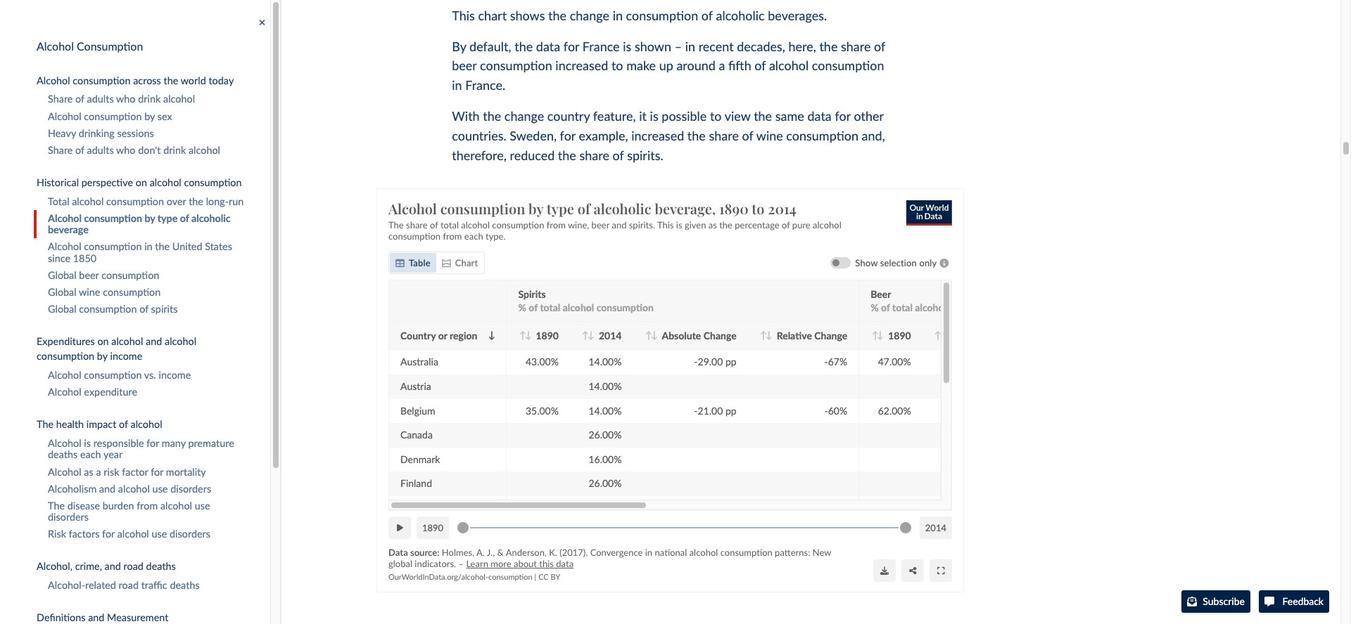 Task type: vqa. For each thing, say whether or not it's contained in the screenshot.
equipment.
no



Task type: describe. For each thing, give the bounding box(es) containing it.
change for relative change
[[814, 330, 847, 342]]

3 arrow down long image from the left
[[651, 331, 658, 340]]

spirits
[[518, 289, 546, 301]]

with
[[452, 109, 480, 124]]

2 vertical spatial use
[[152, 529, 167, 541]]

0 vertical spatial road
[[124, 561, 143, 573]]

learn
[[466, 559, 488, 570]]

consumption inside beer % of total alcohol consumption
[[949, 302, 1006, 314]]

therefore,
[[452, 148, 507, 163]]

patterns:
[[775, 548, 810, 559]]

data
[[388, 548, 408, 559]]

consumption
[[77, 39, 143, 53]]

alcoholic inside alcohol consumption by type of alcoholic beverage, 1890 to 2014 the share of total alcohol consumption from wine, beer and spirits. this is given as the percentage of pure alcohol consumption from each type.
[[594, 199, 651, 218]]

france inside by default, the data for france is shown – in recent decades, here, the share of beer consumption increased to make up around a fifth of alcohol consumption in france.
[[583, 38, 620, 54]]

other
[[854, 109, 884, 124]]

beer
[[871, 289, 891, 301]]

1 vertical spatial income
[[159, 370, 191, 382]]

historical
[[37, 177, 79, 189]]

world
[[181, 74, 206, 86]]

countries.
[[452, 128, 507, 144]]

more
[[491, 559, 511, 570]]

share of adults who don't drink alcohol link
[[34, 142, 270, 159]]

each inside alcohol consumption by type of alcoholic beverage, 1890 to 2014 the share of total alcohol consumption from wine, beer and spirits. this is given as the percentage of pure alcohol consumption from each type.
[[464, 230, 483, 242]]

holmes,
[[442, 548, 474, 559]]

1 vertical spatial 2014
[[599, 330, 622, 342]]

message image
[[1265, 597, 1274, 607]]

united
[[172, 241, 202, 253]]

arrow up long image for absolute change
[[645, 331, 652, 340]]

show selection only
[[855, 258, 937, 269]]

arrow up long image for 2nd arrow down long icon
[[582, 331, 589, 340]]

2014 inside button
[[925, 523, 947, 534]]

traffic
[[141, 580, 167, 592]]

default,
[[469, 38, 511, 54]]

1 26.00% from the top
[[589, 429, 622, 441]]

alcohol down health
[[48, 438, 81, 450]]

total inside alcohol consumption by type of alcoholic beverage, 1890 to 2014 the share of total alcohol consumption from wine, beer and spirits. this is given as the percentage of pure alcohol consumption from each type.
[[440, 219, 459, 231]]

2 who from the top
[[116, 144, 136, 156]]

35.00%
[[526, 405, 559, 417]]

1 vertical spatial disorders
[[48, 512, 89, 524]]

beverage
[[48, 224, 89, 236]]

expenditures on alcohol and alcohol consumption by income alcohol consumption vs. income alcohol expenditure
[[37, 336, 196, 399]]

is for premature
[[84, 438, 91, 450]]

2 arrow down long image from the left
[[588, 331, 595, 340]]

for right factors
[[102, 529, 115, 541]]

in inside data source: holmes, a. j., & anderson, k. (2017). convergence in national alcohol consumption patterns: new global indicators. – learn more about this data
[[645, 548, 652, 559]]

download image
[[880, 567, 889, 575]]

spirits % of total alcohol consumption
[[518, 289, 654, 314]]

-60%
[[824, 405, 847, 417]]

total for beer % of total alcohol consumption
[[892, 302, 913, 314]]

14.00% for 35.00%
[[589, 405, 622, 417]]

1 arrow down long image from the left
[[525, 331, 532, 340]]

france.
[[465, 78, 505, 93]]

beverage,
[[655, 199, 716, 218]]

47.00%
[[878, 356, 911, 368]]

2 global from the top
[[48, 287, 76, 299]]

2 vertical spatial deaths
[[170, 580, 200, 592]]

the health impact of alcohol alcohol is responsible for many premature deaths each year alcohol as a risk factor for mortality alcoholism and alcohol use disorders the disease burden from alcohol use disorders risk factors for alcohol use disorders
[[37, 419, 234, 541]]

by default, the data for france is shown – in recent decades, here, the share of beer consumption increased to make up around a fifth of alcohol consumption in france.
[[452, 38, 885, 93]]

impact
[[86, 419, 116, 431]]

total
[[48, 196, 69, 208]]

only
[[919, 258, 937, 269]]

consumption inside 'spirits % of total alcohol consumption'
[[597, 302, 654, 314]]

alcohol consumption
[[37, 39, 143, 53]]

relative
[[777, 330, 812, 342]]

and inside the health impact of alcohol alcohol is responsible for many premature deaths each year alcohol as a risk factor for mortality alcoholism and alcohol use disorders the disease burden from alcohol use disorders risk factors for alcohol use disorders
[[99, 483, 116, 495]]

for up alcoholism and alcohol use disorders link
[[151, 466, 163, 478]]

from inside the health impact of alcohol alcohol is responsible for many premature deaths each year alcohol as a risk factor for mortality alcoholism and alcohol use disorders the disease burden from alcohol use disorders risk factors for alcohol use disorders
[[137, 500, 158, 512]]

share of adults who drink alcohol link
[[34, 91, 270, 108]]

alcoholic inside historical perspective on alcohol consumption total alcohol consumption over the long-run alcohol consumption by type of alcoholic beverage alcohol consumption in the united states since 1850 global beer consumption global wine consumption global consumption of spirits
[[191, 213, 231, 225]]

since
[[48, 253, 70, 265]]

the down alcohol consumption by type of alcoholic beverage link
[[155, 241, 170, 253]]

share inside alcohol consumption by type of alcoholic beverage, 1890 to 2014 the share of total alcohol consumption from wine, beer and spirits. this is given as the percentage of pure alcohol consumption from each type.
[[406, 219, 428, 231]]

fifth
[[728, 58, 751, 73]]

the inside alcohol consumption across the world today share of adults who drink alcohol alcohol consumption by sex heavy drinking sessions share of adults who don't drink alcohol
[[164, 74, 178, 86]]

beer inside by default, the data for france is shown – in recent decades, here, the share of beer consumption increased to make up around a fifth of alcohol consumption in france.
[[452, 58, 477, 73]]

perspective
[[81, 177, 133, 189]]

drinking
[[79, 127, 115, 139]]

up
[[659, 58, 673, 73]]

over
[[167, 196, 186, 208]]

arrow up long image for 6th arrow down long icon from the right
[[519, 331, 526, 340]]

cc
[[539, 573, 549, 582]]

0 horizontal spatial this
[[452, 7, 475, 23]]

feedback
[[1280, 596, 1324, 608]]

mortality
[[166, 466, 206, 478]]

4 arrow down long image from the left
[[766, 331, 772, 340]]

1 global from the top
[[48, 270, 76, 282]]

given
[[685, 219, 706, 231]]

wine inside historical perspective on alcohol consumption total alcohol consumption over the long-run alcohol consumption by type of alcoholic beverage alcohol consumption in the united states since 1850 global beer consumption global wine consumption global consumption of spirits
[[79, 287, 100, 299]]

deaths inside the health impact of alcohol alcohol is responsible for many premature deaths each year alcohol as a risk factor for mortality alcoholism and alcohol use disorders the disease burden from alcohol use disorders risk factors for alcohol use disorders
[[48, 449, 78, 461]]

alcohol down total at the left top of the page
[[48, 213, 82, 225]]

consumption inside with the change country feature, it is possible to view the same data for other countries. sweden, for example, increased the share of wine consumption and, therefore, reduced the share of spirits.
[[786, 128, 859, 144]]

1 horizontal spatial from
[[443, 230, 462, 242]]

alcohol consumption by type of alcoholic beverage, 1890 to 2014 link
[[388, 199, 952, 218]]

alcohol consumption by type of alcoholic beverage, 1890 to 2014 the share of total alcohol consumption from wine, beer and spirits. this is given as the percentage of pure alcohol consumption from each type.
[[388, 199, 842, 242]]

2 horizontal spatial from
[[547, 219, 566, 231]]

risk
[[104, 466, 119, 478]]

2014 inside alcohol consumption by type of alcoholic beverage, 1890 to 2014 the share of total alcohol consumption from wine, beer and spirits. this is given as the percentage of pure alcohol consumption from each type.
[[768, 199, 797, 218]]

a.
[[476, 548, 485, 559]]

denmark
[[400, 454, 440, 466]]

to for beverage,
[[752, 199, 765, 218]]

alcohol consumption by type of alcoholic beverage link
[[34, 211, 270, 239]]

a inside by default, the data for france is shown – in recent decades, here, the share of beer consumption increased to make up around a fifth of alcohol consumption in france.
[[719, 58, 725, 73]]

the inside alcohol consumption by type of alcoholic beverage, 1890 to 2014 the share of total alcohol consumption from wine, beer and spirits. this is given as the percentage of pure alcohol consumption from each type.
[[719, 219, 733, 231]]

arrow up long image for second arrow down long icon from the right
[[872, 331, 879, 340]]

the right here,
[[819, 38, 838, 54]]

premature
[[188, 438, 234, 450]]

absolute
[[662, 330, 701, 342]]

as inside alcohol consumption by type of alcoholic beverage, 1890 to 2014 the share of total alcohol consumption from wine, beer and spirits. this is given as the percentage of pure alcohol consumption from each type.
[[709, 219, 717, 231]]

alcohol down alcohol consumption
[[37, 74, 70, 86]]

share inside by default, the data for france is shown – in recent decades, here, the share of beer consumption increased to make up around a fifth of alcohol consumption in france.
[[841, 38, 871, 54]]

and inside alcohol, crime, and road deaths alcohol-related road traffic deaths
[[105, 561, 121, 573]]

disease
[[67, 500, 100, 512]]

for down the health impact of alcohol link
[[147, 438, 159, 450]]

to for is
[[710, 109, 722, 124]]

this
[[539, 559, 554, 570]]

global wine consumption link
[[34, 285, 270, 302]]

share image
[[909, 567, 916, 575]]

spirits. inside alcohol consumption by type of alcoholic beverage, 1890 to 2014 the share of total alcohol consumption from wine, beer and spirits. this is given as the percentage of pure alcohol consumption from each type.
[[629, 219, 655, 231]]

definitions and measurement link
[[23, 609, 270, 625]]

alcohol up health
[[48, 387, 81, 399]]

make
[[626, 58, 656, 73]]

alcohol down the 'beverage'
[[48, 241, 81, 253]]

share down the example,
[[580, 148, 609, 163]]

or
[[438, 330, 447, 342]]

alcohol inside by default, the data for france is shown – in recent decades, here, the share of beer consumption increased to make up around a fifth of alcohol consumption in france.
[[769, 58, 809, 73]]

responsible
[[93, 438, 144, 450]]

spirits. inside with the change country feature, it is possible to view the same data for other countries. sweden, for example, increased the share of wine consumption and, therefore, reduced the share of spirits.
[[627, 148, 663, 163]]

alcohol consumption across the world today link
[[23, 71, 270, 91]]

alcohol inside data source: holmes, a. j., & anderson, k. (2017). convergence in national alcohol consumption patterns: new global indicators. – learn more about this data
[[689, 548, 718, 559]]

by inside expenditures on alcohol and alcohol consumption by income alcohol consumption vs. income alcohol expenditure
[[97, 351, 108, 363]]

by inside alcohol consumption across the world today share of adults who drink alcohol alcohol consumption by sex heavy drinking sessions share of adults who don't drink alcohol
[[144, 110, 155, 122]]

region
[[450, 330, 477, 342]]

for left other
[[835, 109, 851, 124]]

67%
[[828, 356, 847, 368]]

about
[[514, 559, 537, 570]]

1890 up 43.00%
[[536, 330, 559, 342]]

2 26.00% from the top
[[589, 478, 622, 490]]

data source: holmes, a. j., & anderson, k. (2017). convergence in national alcohol consumption patterns: new global indicators. – learn more about this data
[[388, 548, 832, 570]]

alcohol up heavy
[[48, 110, 81, 122]]

start time slider
[[452, 514, 474, 543]]

0 vertical spatial use
[[152, 483, 168, 495]]

2 adults from the top
[[87, 144, 114, 156]]

alcohol as a risk factor for mortality link
[[34, 464, 270, 481]]

by inside historical perspective on alcohol consumption total alcohol consumption over the long-run alcohol consumption by type of alcoholic beverage alcohol consumption in the united states since 1850 global beer consumption global wine consumption global consumption of spirits
[[145, 213, 155, 225]]

sessions
[[117, 127, 154, 139]]

arrow down long image
[[488, 331, 495, 340]]

possible
[[662, 109, 707, 124]]

subscribe button
[[1182, 591, 1251, 614]]

the right over
[[189, 196, 203, 208]]

k.
[[549, 548, 557, 559]]

today
[[209, 74, 234, 86]]

the right the "shows"
[[548, 7, 567, 23]]

– inside data source: holmes, a. j., & anderson, k. (2017). convergence in national alcohol consumption patterns: new global indicators. – learn more about this data
[[458, 559, 464, 570]]

1 vertical spatial deaths
[[146, 561, 176, 573]]

- for 67%
[[824, 356, 828, 368]]

cc by link
[[539, 573, 560, 582]]

for down country
[[560, 128, 576, 144]]

1 horizontal spatial change
[[570, 7, 609, 23]]

measurement
[[107, 613, 168, 625]]

consumption inside data source: holmes, a. j., & anderson, k. (2017). convergence in national alcohol consumption patterns: new global indicators. – learn more about this data
[[720, 548, 773, 559]]

% for spirits % of total alcohol consumption
[[518, 302, 526, 314]]

belgium
[[400, 405, 435, 417]]

-29.00 pp
[[694, 356, 737, 368]]

sex
[[157, 110, 172, 122]]

definitions
[[37, 613, 85, 625]]

by
[[452, 38, 466, 54]]

alcohol-
[[48, 580, 85, 592]]

historical perspective on alcohol consumption link
[[23, 173, 270, 194]]

crime,
[[75, 561, 102, 573]]



Task type: locate. For each thing, give the bounding box(es) containing it.
the up 'countries.'
[[483, 109, 501, 124]]

canada
[[400, 429, 433, 441]]

australia
[[400, 356, 438, 368]]

global
[[388, 559, 412, 570]]

0 vertical spatial increased
[[556, 58, 608, 73]]

increased down "it"
[[631, 128, 684, 144]]

example,
[[579, 128, 628, 144]]

use down alcohol as a risk factor for mortality link at the left of the page
[[152, 483, 168, 495]]

0 horizontal spatial from
[[137, 500, 158, 512]]

increased inside with the change country feature, it is possible to view the same data for other countries. sweden, for example, increased the share of wine consumption and, therefore, reduced the share of spirits.
[[631, 128, 684, 144]]

recent
[[699, 38, 734, 54]]

share right here,
[[841, 38, 871, 54]]

2 % from the left
[[871, 302, 879, 314]]

feedback button
[[1259, 591, 1329, 614]]

1 horizontal spatial income
[[159, 370, 191, 382]]

1 vertical spatial to
[[710, 109, 722, 124]]

deaths right traffic
[[170, 580, 200, 592]]

each inside the health impact of alcohol alcohol is responsible for many premature deaths each year alcohol as a risk factor for mortality alcoholism and alcohol use disorders the disease burden from alcohol use disorders risk factors for alcohol use disorders
[[80, 449, 101, 461]]

total inside 'spirits % of total alcohol consumption'
[[540, 302, 560, 314]]

alcohol expenditure link
[[34, 385, 270, 402]]

1 horizontal spatial a
[[719, 58, 725, 73]]

1890 up percentage
[[719, 199, 749, 218]]

0 horizontal spatial each
[[80, 449, 101, 461]]

alcohol down expenditures
[[48, 370, 81, 382]]

data
[[536, 38, 560, 54], [808, 109, 832, 124], [556, 559, 574, 570]]

arrow down long image left the relative
[[766, 331, 772, 340]]

anderson,
[[506, 548, 547, 559]]

and down related
[[88, 613, 104, 625]]

- down -67% at the bottom
[[824, 405, 828, 417]]

0 vertical spatial a
[[719, 58, 725, 73]]

1 vertical spatial beer
[[592, 219, 610, 231]]

disorders down the disease burden from alcohol use disorders link on the bottom of page
[[170, 529, 210, 541]]

(2017).
[[560, 548, 588, 559]]

1890 inside button
[[422, 523, 443, 534]]

france down finland
[[400, 502, 429, 514]]

the right reduced
[[558, 148, 576, 163]]

1 horizontal spatial as
[[709, 219, 717, 231]]

the up table image
[[388, 219, 404, 231]]

the down possible
[[687, 128, 706, 144]]

beer inside historical perspective on alcohol consumption total alcohol consumption over the long-run alcohol consumption by type of alcoholic beverage alcohol consumption in the united states since 1850 global beer consumption global wine consumption global consumption of spirits
[[79, 270, 99, 282]]

alcohol inside beer % of total alcohol consumption
[[915, 302, 947, 314]]

0 horizontal spatial type
[[158, 213, 178, 225]]

1 horizontal spatial %
[[871, 302, 879, 314]]

0 vertical spatial global
[[48, 270, 76, 282]]

change up 29.00 pp
[[704, 330, 737, 342]]

2014 right end time slider
[[925, 523, 947, 534]]

to left view
[[710, 109, 722, 124]]

0 horizontal spatial change
[[704, 330, 737, 342]]

shown
[[635, 38, 671, 54]]

– inside by default, the data for france is shown – in recent decades, here, the share of beer consumption increased to make up around a fifth of alcohol consumption in france.
[[675, 38, 682, 54]]

- for 21.00 pp
[[694, 405, 698, 417]]

heavy
[[48, 127, 76, 139]]

1 vertical spatial –
[[458, 559, 464, 570]]

selection
[[880, 258, 917, 269]]

1 vertical spatial 26.00%
[[589, 478, 622, 490]]

2014 button
[[920, 517, 952, 540]]

who down the alcohol consumption across the world today link
[[116, 93, 136, 105]]

5 arrow down long image from the left
[[877, 331, 884, 340]]

source:
[[410, 548, 440, 559]]

table image
[[396, 259, 405, 268]]

1 vertical spatial who
[[116, 144, 136, 156]]

2 vertical spatial data
[[556, 559, 574, 570]]

0 horizontal spatial wine
[[79, 287, 100, 299]]

alcohol-related road traffic deaths link
[[34, 578, 270, 595]]

shows
[[510, 7, 545, 23]]

arrow down long image down 'spirits % of total alcohol consumption' at the left of the page
[[588, 331, 595, 340]]

the right view
[[754, 109, 772, 124]]

alcohol inside 'spirits % of total alcohol consumption'
[[563, 302, 594, 314]]

-67%
[[824, 356, 847, 368]]

- for 60%
[[824, 405, 828, 417]]

arrow down long image
[[525, 331, 532, 340], [588, 331, 595, 340], [651, 331, 658, 340], [766, 331, 772, 340], [877, 331, 884, 340], [940, 331, 947, 340]]

is inside the health impact of alcohol alcohol is responsible for many premature deaths each year alcohol as a risk factor for mortality alcoholism and alcohol use disorders the disease burden from alcohol use disorders risk factors for alcohol use disorders
[[84, 438, 91, 450]]

data inside data source: holmes, a. j., & anderson, k. (2017). convergence in national alcohol consumption patterns: new global indicators. – learn more about this data
[[556, 559, 574, 570]]

the
[[388, 219, 404, 231], [37, 419, 54, 431], [48, 500, 65, 512]]

alcohol consumption in the united states since 1850 link
[[34, 239, 270, 267]]

2 arrow up long image from the left
[[582, 331, 589, 340]]

data inside by default, the data for france is shown – in recent decades, here, the share of beer consumption increased to make up around a fifth of alcohol consumption in france.
[[536, 38, 560, 54]]

alcohol inside alcohol consumption by type of alcoholic beverage, 1890 to 2014 the share of total alcohol consumption from wine, beer and spirits. this is given as the percentage of pure alcohol consumption from each type.
[[388, 199, 437, 218]]

0 horizontal spatial beer
[[79, 270, 99, 282]]

of inside 'spirits % of total alcohol consumption'
[[529, 302, 538, 314]]

1 change from the left
[[704, 330, 737, 342]]

alcoholism
[[48, 483, 97, 495]]

play time-lapse image
[[397, 524, 403, 533]]

each left type.
[[464, 230, 483, 242]]

1 who from the top
[[116, 93, 136, 105]]

1 horizontal spatial 2014
[[768, 199, 797, 218]]

a left risk
[[96, 466, 101, 478]]

adults
[[87, 93, 114, 105], [87, 144, 114, 156]]

2 horizontal spatial beer
[[592, 219, 610, 231]]

0 vertical spatial as
[[709, 219, 717, 231]]

from up the chart button
[[443, 230, 462, 242]]

each left year
[[80, 449, 101, 461]]

this up by
[[452, 7, 475, 23]]

use down the disease burden from alcohol use disorders link on the bottom of page
[[152, 529, 167, 541]]

% down the spirits
[[518, 302, 526, 314]]

and,
[[862, 128, 885, 144]]

this inside alcohol consumption by type of alcoholic beverage, 1890 to 2014 the share of total alcohol consumption from wine, beer and spirits. this is given as the percentage of pure alcohol consumption from each type.
[[657, 219, 674, 231]]

on inside historical perspective on alcohol consumption total alcohol consumption over the long-run alcohol consumption by type of alcoholic beverage alcohol consumption in the united states since 1850 global beer consumption global wine consumption global consumption of spirits
[[136, 177, 147, 189]]

%
[[518, 302, 526, 314], [871, 302, 879, 314]]

finland
[[400, 478, 432, 490]]

and inside alcohol consumption by type of alcoholic beverage, 1890 to 2014 the share of total alcohol consumption from wine, beer and spirits. this is given as the percentage of pure alcohol consumption from each type.
[[612, 219, 627, 231]]

heavy drinking sessions link
[[34, 125, 270, 142]]

by
[[551, 573, 560, 582]]

and inside the definitions and measurement link
[[88, 613, 104, 625]]

26.00% down 16.00%
[[589, 478, 622, 490]]

- for 29.00 pp
[[694, 356, 698, 368]]

1 vertical spatial a
[[96, 466, 101, 478]]

reduced
[[510, 148, 555, 163]]

2014 up pure
[[768, 199, 797, 218]]

france down "this chart shows the change in consumption of alcoholic beverages."
[[583, 38, 620, 54]]

related
[[85, 580, 116, 592]]

0 vertical spatial to
[[612, 58, 623, 73]]

is right "it"
[[650, 109, 659, 124]]

of inside the health impact of alcohol alcohol is responsible for many premature deaths each year alcohol as a risk factor for mortality alcoholism and alcohol use disorders the disease burden from alcohol use disorders risk factors for alcohol use disorders
[[119, 419, 128, 431]]

alcoholic left beverage,
[[594, 199, 651, 218]]

1 vertical spatial 14.00%
[[589, 381, 622, 392]]

14.00% for 43.00%
[[589, 356, 622, 368]]

1 vertical spatial change
[[505, 109, 544, 124]]

circle info image
[[937, 259, 952, 268]]

0 vertical spatial beer
[[452, 58, 477, 73]]

on right expenditures
[[97, 336, 109, 348]]

0 horizontal spatial income
[[110, 351, 142, 363]]

health
[[56, 419, 84, 431]]

envelope open text image
[[1188, 597, 1197, 607]]

share up heavy
[[48, 93, 73, 105]]

this down 'alcohol consumption by type of alcoholic beverage, 1890 to 2014' link
[[657, 219, 674, 231]]

0 horizontal spatial alcoholic
[[191, 213, 231, 225]]

0 vertical spatial chart
[[478, 7, 507, 23]]

0 horizontal spatial a
[[96, 466, 101, 478]]

is inside alcohol consumption by type of alcoholic beverage, 1890 to 2014 the share of total alcohol consumption from wine, beer and spirits. this is given as the percentage of pure alcohol consumption from each type.
[[676, 219, 682, 231]]

0 horizontal spatial to
[[612, 58, 623, 73]]

1 vertical spatial drink
[[163, 144, 186, 156]]

as inside the health impact of alcohol alcohol is responsible for many premature deaths each year alcohol as a risk factor for mortality alcoholism and alcohol use disorders the disease burden from alcohol use disorders risk factors for alcohol use disorders
[[84, 466, 93, 478]]

4 arrow up long image from the left
[[935, 331, 942, 340]]

0 vertical spatial change
[[570, 7, 609, 23]]

ourworldindata.org/alcohol-
[[388, 573, 488, 582]]

income right vs.
[[159, 370, 191, 382]]

data inside with the change country feature, it is possible to view the same data for other countries. sweden, for example, increased the share of wine consumption and, therefore, reduced the share of spirits.
[[808, 109, 832, 124]]

2 vertical spatial disorders
[[170, 529, 210, 541]]

% for beer % of total alcohol consumption
[[871, 302, 879, 314]]

as left risk
[[84, 466, 93, 478]]

expenditure
[[84, 387, 137, 399]]

type inside historical perspective on alcohol consumption total alcohol consumption over the long-run alcohol consumption by type of alcoholic beverage alcohol consumption in the united states since 1850 global beer consumption global wine consumption global consumption of spirits
[[158, 213, 178, 225]]

1 vertical spatial this
[[657, 219, 674, 231]]

0 horizontal spatial france
[[400, 502, 429, 514]]

spirits. down 'alcohol consumption by type of alcoholic beverage, 1890 to 2014' link
[[629, 219, 655, 231]]

1890
[[719, 199, 749, 218], [536, 330, 559, 342], [888, 330, 911, 342], [422, 523, 443, 534]]

to inside with the change country feature, it is possible to view the same data for other countries. sweden, for example, increased the share of wine consumption and, therefore, reduced the share of spirits.
[[710, 109, 722, 124]]

0 vertical spatial spirits.
[[627, 148, 663, 163]]

1 14.00% from the top
[[589, 356, 622, 368]]

1 share from the top
[[48, 93, 73, 105]]

0 horizontal spatial 2014
[[599, 330, 622, 342]]

2 share from the top
[[48, 144, 73, 156]]

2 vertical spatial the
[[48, 500, 65, 512]]

1 vertical spatial the
[[37, 419, 54, 431]]

alcohol, crime, and road deaths link
[[23, 558, 270, 578]]

deaths
[[48, 449, 78, 461], [146, 561, 176, 573], [170, 580, 200, 592]]

0 vertical spatial data
[[536, 38, 560, 54]]

share up the table
[[406, 219, 428, 231]]

on inside expenditures on alcohol and alcohol consumption by income alcohol consumption vs. income alcohol expenditure
[[97, 336, 109, 348]]

use down mortality on the bottom of page
[[195, 500, 210, 512]]

1 vertical spatial road
[[119, 580, 139, 592]]

3 global from the top
[[48, 304, 76, 316]]

0 vertical spatial france
[[583, 38, 620, 54]]

the disease burden from alcohol use disorders link
[[34, 498, 270, 527]]

1 vertical spatial chart
[[455, 258, 478, 269]]

in inside historical perspective on alcohol consumption total alcohol consumption over the long-run alcohol consumption by type of alcoholic beverage alcohol consumption in the united states since 1850 global beer consumption global wine consumption global consumption of spirits
[[144, 241, 152, 253]]

adults up the drinking
[[87, 93, 114, 105]]

alcohol consumption vs. income link
[[34, 368, 270, 385]]

a inside the health impact of alcohol alcohol is responsible for many premature deaths each year alcohol as a risk factor for mortality alcoholism and alcohol use disorders the disease burden from alcohol use disorders risk factors for alcohol use disorders
[[96, 466, 101, 478]]

1890 inside alcohol consumption by type of alcoholic beverage, 1890 to 2014 the share of total alcohol consumption from wine, beer and spirits. this is given as the percentage of pure alcohol consumption from each type.
[[719, 199, 749, 218]]

3 14.00% from the top
[[589, 405, 622, 417]]

is left the given
[[676, 219, 682, 231]]

spirits. down "it"
[[627, 148, 663, 163]]

year
[[103, 449, 123, 461]]

absolute change
[[662, 330, 737, 342]]

1 horizontal spatial beer
[[452, 58, 477, 73]]

change inside with the change country feature, it is possible to view the same data for other countries. sweden, for example, increased the share of wine consumption and, therefore, reduced the share of spirits.
[[505, 109, 544, 124]]

beer inside alcohol consumption by type of alcoholic beverage, 1890 to 2014 the share of total alcohol consumption from wine, beer and spirits. this is given as the percentage of pure alcohol consumption from each type.
[[592, 219, 610, 231]]

1 adults from the top
[[87, 93, 114, 105]]

alcohol consumption link
[[23, 37, 270, 57]]

2 horizontal spatial 2014
[[925, 523, 947, 534]]

alcohol, crime, and road deaths alcohol-related road traffic deaths
[[37, 561, 200, 592]]

on up 'total alcohol consumption over the long-run' link
[[136, 177, 147, 189]]

1 vertical spatial data
[[808, 109, 832, 124]]

1 vertical spatial adults
[[87, 144, 114, 156]]

chart right the table
[[455, 258, 478, 269]]

end time slider
[[894, 514, 917, 543]]

deaths down health
[[48, 449, 78, 461]]

2 vertical spatial global
[[48, 304, 76, 316]]

- down -29.00 pp at the right bottom
[[694, 405, 698, 417]]

0 vertical spatial this
[[452, 7, 475, 23]]

increased up country
[[556, 58, 608, 73]]

alcohol,
[[37, 561, 72, 573]]

beer down 1850
[[79, 270, 99, 282]]

share down view
[[709, 128, 739, 144]]

same
[[775, 109, 804, 124]]

total down selection
[[892, 302, 913, 314]]

1 vertical spatial on
[[97, 336, 109, 348]]

the left world
[[164, 74, 178, 86]]

0 horizontal spatial on
[[97, 336, 109, 348]]

43.00%
[[526, 356, 559, 368]]

arrow down long image down beer % of total alcohol consumption on the right
[[940, 331, 947, 340]]

type.
[[486, 230, 506, 242]]

chart inside button
[[455, 258, 478, 269]]

type
[[547, 199, 574, 218], [158, 213, 178, 225]]

and inside expenditures on alcohol and alcohol consumption by income alcohol consumption vs. income alcohol expenditure
[[146, 336, 162, 348]]

global consumption of spirits link
[[34, 302, 270, 319]]

road down alcohol, crime, and road deaths 'link'
[[119, 580, 139, 592]]

increased inside by default, the data for france is shown – in recent decades, here, the share of beer consumption increased to make up around a fifth of alcohol consumption in france.
[[556, 58, 608, 73]]

1 horizontal spatial each
[[464, 230, 483, 242]]

is inside by default, the data for france is shown – in recent decades, here, the share of beer consumption increased to make up around a fifth of alcohol consumption in france.
[[623, 38, 632, 54]]

is for the
[[650, 109, 659, 124]]

is up make
[[623, 38, 632, 54]]

change
[[704, 330, 737, 342], [814, 330, 847, 342]]

0 vertical spatial deaths
[[48, 449, 78, 461]]

who down sessions
[[116, 144, 136, 156]]

by left the 'sex'
[[144, 110, 155, 122]]

and up related
[[105, 561, 121, 573]]

1 horizontal spatial –
[[675, 38, 682, 54]]

alcoholic down long-
[[191, 213, 231, 225]]

view
[[725, 109, 751, 124]]

arrow up long image
[[645, 331, 652, 340], [760, 331, 767, 340]]

2 14.00% from the top
[[589, 381, 622, 392]]

from
[[547, 219, 566, 231], [443, 230, 462, 242], [137, 500, 158, 512]]

2014
[[768, 199, 797, 218], [599, 330, 622, 342], [925, 523, 947, 534]]

of inside beer % of total alcohol consumption
[[881, 302, 890, 314]]

2014 down 'spirits % of total alcohol consumption' at the left of the page
[[599, 330, 622, 342]]

1 vertical spatial each
[[80, 449, 101, 461]]

alcohol consumption across the world today share of adults who drink alcohol alcohol consumption by sex heavy drinking sessions share of adults who don't drink alcohol
[[37, 74, 234, 156]]

total for spirits % of total alcohol consumption
[[540, 302, 560, 314]]

change for absolute change
[[704, 330, 737, 342]]

beer % of total alcohol consumption
[[871, 289, 1006, 314]]

this chart shows the change in consumption of alcoholic beverages.
[[452, 7, 827, 23]]

% down beer
[[871, 302, 879, 314]]

1 horizontal spatial france
[[583, 38, 620, 54]]

6 arrow down long image from the left
[[940, 331, 947, 340]]

the inside alcohol consumption by type of alcoholic beverage, 1890 to 2014 the share of total alcohol consumption from wine, beer and spirits. this is given as the percentage of pure alcohol consumption from each type.
[[388, 219, 404, 231]]

0 vertical spatial –
[[675, 38, 682, 54]]

1 vertical spatial france
[[400, 502, 429, 514]]

0 vertical spatial disorders
[[170, 483, 211, 495]]

0 horizontal spatial increased
[[556, 58, 608, 73]]

to inside alcohol consumption by type of alcoholic beverage, 1890 to 2014 the share of total alcohol consumption from wine, beer and spirits. this is given as the percentage of pure alcohol consumption from each type.
[[752, 199, 765, 218]]

change right the "shows"
[[570, 7, 609, 23]]

here,
[[789, 38, 816, 54]]

subscribe
[[1203, 596, 1245, 608]]

france
[[583, 38, 620, 54], [400, 502, 429, 514]]

vs.
[[144, 370, 156, 382]]

0 horizontal spatial –
[[458, 559, 464, 570]]

by down reduced
[[529, 199, 543, 218]]

drink
[[138, 93, 161, 105], [163, 144, 186, 156]]

for inside by default, the data for france is shown – in recent decades, here, the share of beer consumption increased to make up around a fifth of alcohol consumption in france.
[[564, 38, 579, 54]]

3 arrow up long image from the left
[[872, 331, 879, 340]]

the right the given
[[719, 219, 733, 231]]

by inside alcohol consumption by type of alcoholic beverage, 1890 to 2014 the share of total alcohol consumption from wine, beer and spirits. this is given as the percentage of pure alcohol consumption from each type.
[[529, 199, 543, 218]]

0 vertical spatial each
[[464, 230, 483, 242]]

the down the "shows"
[[515, 38, 533, 54]]

2 horizontal spatial alcoholic
[[716, 7, 765, 23]]

to
[[612, 58, 623, 73], [710, 109, 722, 124], [752, 199, 765, 218]]

is down impact
[[84, 438, 91, 450]]

0 vertical spatial who
[[116, 93, 136, 105]]

arrow up long image
[[519, 331, 526, 340], [582, 331, 589, 340], [872, 331, 879, 340], [935, 331, 942, 340]]

21.00 pp
[[698, 405, 737, 417]]

it
[[639, 109, 647, 124]]

national
[[655, 548, 687, 559]]

0 vertical spatial 14.00%
[[589, 356, 622, 368]]

factors
[[69, 529, 100, 541]]

alcohol up alcoholism
[[48, 466, 81, 478]]

in
[[613, 7, 623, 23], [685, 38, 695, 54], [452, 78, 462, 93], [144, 241, 152, 253], [645, 548, 652, 559]]

1 vertical spatial use
[[195, 500, 210, 512]]

% inside beer % of total alcohol consumption
[[871, 302, 879, 314]]

1 % from the left
[[518, 302, 526, 314]]

drink up alcohol consumption by sex link
[[138, 93, 161, 105]]

1 horizontal spatial arrow up long image
[[760, 331, 767, 340]]

beer right wine,
[[592, 219, 610, 231]]

0 vertical spatial 26.00%
[[589, 429, 622, 441]]

type inside alcohol consumption by type of alcoholic beverage, 1890 to 2014 the share of total alcohol consumption from wine, beer and spirits. this is given as the percentage of pure alcohol consumption from each type.
[[547, 199, 574, 218]]

0 horizontal spatial total
[[440, 219, 459, 231]]

each
[[464, 230, 483, 242], [80, 449, 101, 461]]

0 horizontal spatial as
[[84, 466, 93, 478]]

road up alcohol-related road traffic deaths link in the left bottom of the page
[[124, 561, 143, 573]]

0 horizontal spatial change
[[505, 109, 544, 124]]

and down global consumption of spirits link
[[146, 336, 162, 348]]

from down alcoholism and alcohol use disorders link
[[137, 500, 158, 512]]

1 horizontal spatial wine
[[756, 128, 783, 144]]

is inside with the change country feature, it is possible to view the same data for other countries. sweden, for example, increased the share of wine consumption and, therefore, reduced the share of spirits.
[[650, 109, 659, 124]]

disorders down mortality on the bottom of page
[[170, 483, 211, 495]]

total inside beer % of total alcohol consumption
[[892, 302, 913, 314]]

– right shown
[[675, 38, 682, 54]]

1 horizontal spatial on
[[136, 177, 147, 189]]

arrow up long image for 6th arrow down long icon
[[935, 331, 942, 340]]

and right wine,
[[612, 219, 627, 231]]

2 horizontal spatial total
[[892, 302, 913, 314]]

2 change from the left
[[814, 330, 847, 342]]

1 vertical spatial spirits.
[[629, 219, 655, 231]]

1 horizontal spatial to
[[710, 109, 722, 124]]

share down heavy
[[48, 144, 73, 156]]

2 vertical spatial to
[[752, 199, 765, 218]]

1890 up 47.00%
[[888, 330, 911, 342]]

1 vertical spatial increased
[[631, 128, 684, 144]]

arrow up long image right arrow down long image
[[519, 331, 526, 340]]

% inside 'spirits % of total alcohol consumption'
[[518, 302, 526, 314]]

2 arrow up long image from the left
[[760, 331, 767, 340]]

1 horizontal spatial drink
[[163, 144, 186, 156]]

1890 button
[[417, 517, 449, 540]]

1 horizontal spatial increased
[[631, 128, 684, 144]]

- down absolute change
[[694, 356, 698, 368]]

deaths up traffic
[[146, 561, 176, 573]]

0 vertical spatial the
[[388, 219, 404, 231]]

0 vertical spatial wine
[[756, 128, 783, 144]]

is for recent
[[623, 38, 632, 54]]

2 horizontal spatial to
[[752, 199, 765, 218]]

data down the "shows"
[[536, 38, 560, 54]]

close table of contents image
[[259, 18, 265, 27]]

1 horizontal spatial alcoholic
[[594, 199, 651, 218]]

to up percentage
[[752, 199, 765, 218]]

wine inside with the change country feature, it is possible to view the same data for other countries. sweden, for example, increased the share of wine consumption and, therefore, reduced the share of spirits.
[[756, 128, 783, 144]]

16.00%
[[589, 454, 622, 466]]

1 arrow up long image from the left
[[519, 331, 526, 340]]

disorders up risk
[[48, 512, 89, 524]]

historical perspective on alcohol consumption total alcohol consumption over the long-run alcohol consumption by type of alcoholic beverage alcohol consumption in the united states since 1850 global beer consumption global wine consumption global consumption of spirits
[[37, 177, 244, 316]]

60%
[[828, 405, 847, 417]]

for up country
[[564, 38, 579, 54]]

type up wine,
[[547, 199, 574, 218]]

country
[[400, 330, 436, 342]]

to inside by default, the data for france is shown – in recent decades, here, the share of beer consumption increased to make up around a fifth of alcohol consumption in france.
[[612, 58, 623, 73]]

enter full-screen image
[[937, 567, 945, 575]]

arrow up long image for relative change
[[760, 331, 767, 340]]

wine down same
[[756, 128, 783, 144]]

arrow up long image down beer % of total alcohol consumption on the right
[[935, 331, 942, 340]]

0 vertical spatial income
[[110, 351, 142, 363]]

0 vertical spatial adults
[[87, 93, 114, 105]]

1 vertical spatial as
[[84, 466, 93, 478]]

1850
[[73, 253, 97, 265]]

alcohol left consumption
[[37, 39, 74, 53]]

0 vertical spatial drink
[[138, 93, 161, 105]]

2 vertical spatial beer
[[79, 270, 99, 282]]

wine down 1850
[[79, 287, 100, 299]]

1 arrow up long image from the left
[[645, 331, 652, 340]]

0 horizontal spatial drink
[[138, 93, 161, 105]]

0 vertical spatial on
[[136, 177, 147, 189]]

change up -67% at the bottom
[[814, 330, 847, 342]]

by up 'expenditure'
[[97, 351, 108, 363]]



